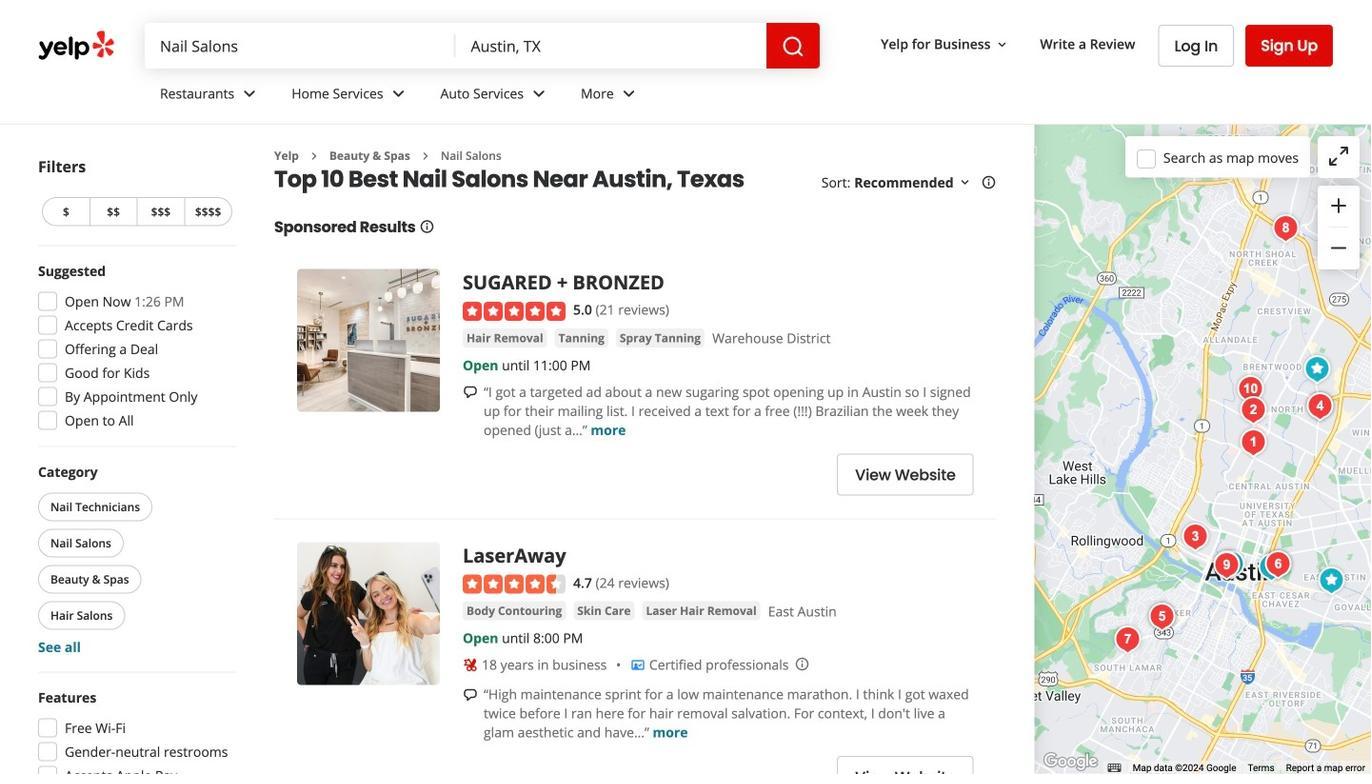 Task type: describe. For each thing, give the bounding box(es) containing it.
2 24 chevron down v2 image from the left
[[528, 82, 550, 105]]

3 24 chevron down v2 image from the left
[[618, 82, 641, 105]]

business categories element
[[145, 69, 1333, 124]]

highland nails & spa image
[[1298, 350, 1336, 389]]

the ten spot image
[[1232, 370, 1270, 409]]

zoom in image
[[1328, 194, 1350, 217]]

16 speech v2 image
[[463, 688, 478, 703]]

milano nail spa atx image
[[1313, 562, 1351, 600]]

bella salon image
[[1176, 518, 1214, 556]]

dream spa image
[[1301, 388, 1339, 426]]

search image
[[782, 35, 805, 58]]

2 16 chevron right v2 image from the left
[[418, 148, 433, 164]]

24 chevron down v2 image
[[387, 82, 410, 105]]

sugared + bronzed image
[[1213, 546, 1251, 584]]

map region
[[1021, 0, 1371, 774]]

nailed it image
[[1267, 210, 1305, 248]]

things to do, nail salons, plumbers text field
[[145, 23, 456, 69]]

salon by milk + honey image
[[1208, 546, 1246, 584]]

keyboard shortcuts image
[[1108, 764, 1121, 772]]

1 24 chevron down v2 image from the left
[[238, 82, 261, 105]]

16 info v2 image
[[981, 175, 997, 190]]

1 16 chevron right v2 image from the left
[[306, 148, 322, 164]]

16 speech v2 image
[[463, 385, 478, 400]]

enjoy nails & spa image
[[1234, 424, 1273, 462]]

none field address, neighborhood, city, state or zip
[[456, 23, 767, 69]]

16 chevron down v2 image
[[958, 175, 973, 190]]

dream spa image
[[1301, 388, 1339, 426]]



Task type: locate. For each thing, give the bounding box(es) containing it.
1 horizontal spatial 16 chevron right v2 image
[[418, 148, 433, 164]]

cute nail studio image
[[1259, 546, 1297, 584], [1259, 546, 1297, 584]]

16 chevron down v2 image
[[995, 37, 1010, 52]]

1 none field from the left
[[145, 23, 456, 69]]

laseraway image
[[1253, 549, 1291, 587]]

16 years in business v2 image
[[463, 658, 478, 673]]

0 horizontal spatial 24 chevron down v2 image
[[238, 82, 261, 105]]

milk + honey image
[[1208, 547, 1246, 585]]

2 none field from the left
[[456, 23, 767, 69]]

1 horizontal spatial 24 chevron down v2 image
[[528, 82, 550, 105]]

info icon image
[[795, 656, 810, 672], [795, 656, 810, 672]]

16 certified professionals v2 image
[[630, 658, 646, 673]]

16 chevron right v2 image
[[306, 148, 322, 164], [418, 148, 433, 164]]

google image
[[1040, 749, 1102, 774]]

2 horizontal spatial 24 chevron down v2 image
[[618, 82, 641, 105]]

group
[[1318, 186, 1360, 270], [32, 261, 236, 436], [34, 462, 236, 657], [32, 688, 236, 774]]

0 horizontal spatial 16 chevron right v2 image
[[306, 148, 322, 164]]

None search field
[[145, 23, 820, 69]]

4.7 star rating image
[[463, 575, 566, 594]]

5 star rating image
[[463, 302, 566, 321]]

16 info v2 image
[[419, 219, 435, 234]]

None field
[[145, 23, 456, 69], [456, 23, 767, 69]]

address, neighborhood, city, state or zip text field
[[456, 23, 767, 69]]

zoom out image
[[1328, 237, 1350, 259]]

modern nails lounge spa image
[[1109, 621, 1147, 659]]

none field things to do, nail salons, plumbers
[[145, 23, 456, 69]]

adore nail lounge image
[[1234, 391, 1273, 429]]

queen spa image
[[1143, 598, 1181, 636], [1143, 598, 1181, 636]]

expand map image
[[1328, 145, 1350, 168]]

24 chevron down v2 image
[[238, 82, 261, 105], [528, 82, 550, 105], [618, 82, 641, 105]]



Task type: vqa. For each thing, say whether or not it's contained in the screenshot.
1's Takes
no



